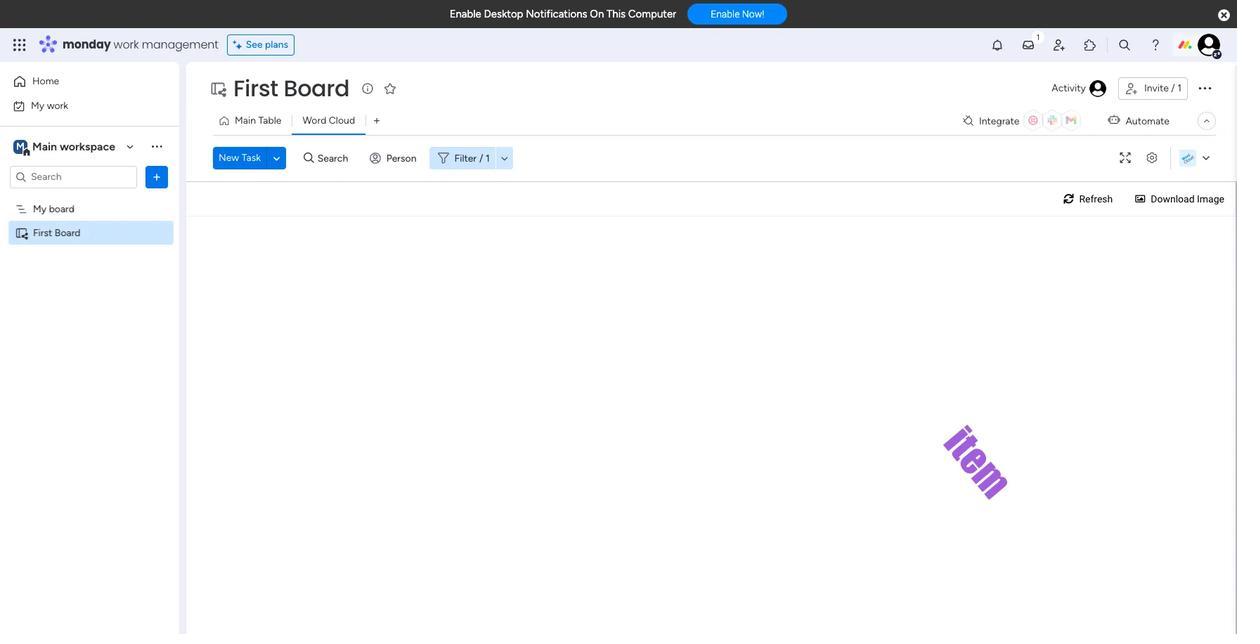 Task type: locate. For each thing, give the bounding box(es) containing it.
enable left desktop
[[450, 8, 481, 20]]

invite
[[1144, 82, 1169, 94]]

first board down my board
[[33, 227, 81, 239]]

0 vertical spatial 1
[[1178, 82, 1182, 94]]

board
[[49, 203, 75, 215]]

enable
[[450, 8, 481, 20], [711, 9, 740, 20]]

work down home
[[47, 99, 68, 111]]

1 horizontal spatial board
[[284, 72, 350, 104]]

/ inside invite / 1 button
[[1171, 82, 1175, 94]]

0 horizontal spatial first board
[[33, 227, 81, 239]]

my for my board
[[33, 203, 47, 215]]

enable inside 'enable now!' button
[[711, 9, 740, 20]]

filter / 1
[[455, 152, 490, 164]]

/ right invite on the top
[[1171, 82, 1175, 94]]

enable for enable desktop notifications on this computer
[[450, 8, 481, 20]]

first board
[[233, 72, 350, 104], [33, 227, 81, 239]]

my down home
[[31, 99, 44, 111]]

word
[[303, 115, 326, 127]]

filter
[[455, 152, 477, 164]]

0 horizontal spatial /
[[480, 152, 483, 164]]

1 vertical spatial work
[[47, 99, 68, 111]]

main right workspace icon
[[32, 140, 57, 153]]

1 vertical spatial 1
[[486, 152, 490, 164]]

notifications
[[526, 8, 587, 20]]

1 inside button
[[1178, 82, 1182, 94]]

0 vertical spatial work
[[114, 37, 139, 53]]

option
[[0, 196, 179, 199]]

/ right filter at the left of page
[[480, 152, 483, 164]]

0 vertical spatial main
[[235, 115, 256, 127]]

my work
[[31, 99, 68, 111]]

v2 search image
[[304, 150, 314, 166]]

first
[[233, 72, 278, 104], [33, 227, 52, 239]]

1
[[1178, 82, 1182, 94], [486, 152, 490, 164]]

0 horizontal spatial enable
[[450, 8, 481, 20]]

0 horizontal spatial work
[[47, 99, 68, 111]]

Search in workspace field
[[30, 169, 117, 185]]

add to favorites image
[[383, 81, 397, 95]]

my inside list box
[[33, 203, 47, 215]]

work right the "monday"
[[114, 37, 139, 53]]

list box
[[0, 194, 179, 434]]

1 vertical spatial my
[[33, 203, 47, 215]]

my work button
[[8, 95, 151, 117]]

0 horizontal spatial 1
[[486, 152, 490, 164]]

computer
[[628, 8, 676, 20]]

1 vertical spatial /
[[480, 152, 483, 164]]

notifications image
[[991, 38, 1005, 52]]

1 left arrow down image
[[486, 152, 490, 164]]

1 horizontal spatial main
[[235, 115, 256, 127]]

arrow down image
[[496, 150, 513, 167]]

first right shareable board icon
[[33, 227, 52, 239]]

table
[[258, 115, 282, 127]]

workspace selection element
[[13, 138, 117, 156]]

add view image
[[374, 116, 380, 126]]

work
[[114, 37, 139, 53], [47, 99, 68, 111]]

1 image
[[1032, 29, 1045, 45]]

help image
[[1149, 38, 1163, 52]]

dapulse close image
[[1218, 8, 1230, 22]]

main left table
[[235, 115, 256, 127]]

0 vertical spatial first
[[233, 72, 278, 104]]

1 horizontal spatial /
[[1171, 82, 1175, 94]]

board
[[284, 72, 350, 104], [55, 227, 81, 239]]

plans
[[265, 39, 288, 51]]

work for my
[[47, 99, 68, 111]]

new task
[[219, 152, 261, 164]]

options image
[[1197, 79, 1213, 96]]

1 horizontal spatial 1
[[1178, 82, 1182, 94]]

work inside my work button
[[47, 99, 68, 111]]

enable left now!
[[711, 9, 740, 20]]

1 horizontal spatial enable
[[711, 9, 740, 20]]

my
[[31, 99, 44, 111], [33, 203, 47, 215]]

/ for invite
[[1171, 82, 1175, 94]]

main for main table
[[235, 115, 256, 127]]

main inside main table button
[[235, 115, 256, 127]]

0 vertical spatial my
[[31, 99, 44, 111]]

/
[[1171, 82, 1175, 94], [480, 152, 483, 164]]

main inside 'workspace selection' element
[[32, 140, 57, 153]]

enable desktop notifications on this computer
[[450, 8, 676, 20]]

1 right invite on the top
[[1178, 82, 1182, 94]]

invite / 1 button
[[1118, 77, 1188, 100]]

0 horizontal spatial board
[[55, 227, 81, 239]]

main table
[[235, 115, 282, 127]]

my inside button
[[31, 99, 44, 111]]

first board up table
[[233, 72, 350, 104]]

first up the main table
[[233, 72, 278, 104]]

person button
[[364, 147, 425, 169]]

main
[[235, 115, 256, 127], [32, 140, 57, 153]]

enable for enable now!
[[711, 9, 740, 20]]

board up word
[[284, 72, 350, 104]]

word cloud button
[[292, 110, 366, 132]]

my board
[[33, 203, 75, 215]]

word cloud
[[303, 115, 355, 127]]

desktop
[[484, 8, 523, 20]]

my left board
[[33, 203, 47, 215]]

main workspace
[[32, 140, 115, 153]]

shareable board image
[[15, 226, 28, 239]]

1 horizontal spatial first board
[[233, 72, 350, 104]]

enable now! button
[[688, 4, 788, 25]]

1 for filter / 1
[[486, 152, 490, 164]]

0 vertical spatial /
[[1171, 82, 1175, 94]]

1 horizontal spatial work
[[114, 37, 139, 53]]

home button
[[8, 70, 151, 93]]

Search field
[[314, 148, 356, 168]]

0 vertical spatial board
[[284, 72, 350, 104]]

0 horizontal spatial main
[[32, 140, 57, 153]]

board down board
[[55, 227, 81, 239]]

management
[[142, 37, 218, 53]]

1 horizontal spatial first
[[233, 72, 278, 104]]

main for main workspace
[[32, 140, 57, 153]]

1 vertical spatial main
[[32, 140, 57, 153]]

1 vertical spatial board
[[55, 227, 81, 239]]

0 horizontal spatial first
[[33, 227, 52, 239]]



Task type: vqa. For each thing, say whether or not it's contained in the screenshot.
CALENDAR on the top left of page
no



Task type: describe. For each thing, give the bounding box(es) containing it.
invite / 1
[[1144, 82, 1182, 94]]

0 vertical spatial first board
[[233, 72, 350, 104]]

inbox image
[[1021, 38, 1036, 52]]

monday
[[63, 37, 111, 53]]

new task button
[[213, 147, 266, 169]]

search everything image
[[1118, 38, 1132, 52]]

list box containing my board
[[0, 194, 179, 434]]

main table button
[[213, 110, 292, 132]]

dapulse integrations image
[[963, 116, 974, 126]]

settings image
[[1141, 153, 1164, 163]]

angle down image
[[273, 153, 280, 163]]

1 vertical spatial first
[[33, 227, 52, 239]]

cloud
[[329, 115, 355, 127]]

invite members image
[[1052, 38, 1066, 52]]

workspace image
[[13, 139, 27, 154]]

task
[[242, 152, 261, 164]]

collapse board header image
[[1201, 115, 1213, 127]]

home
[[32, 75, 59, 87]]

1 vertical spatial first board
[[33, 227, 81, 239]]

monday work management
[[63, 37, 218, 53]]

activity
[[1052, 82, 1086, 94]]

activity button
[[1046, 77, 1113, 100]]

First Board field
[[230, 72, 353, 104]]

options image
[[150, 170, 164, 184]]

m
[[16, 140, 25, 152]]

new
[[219, 152, 239, 164]]

work for monday
[[114, 37, 139, 53]]

apps image
[[1083, 38, 1097, 52]]

person
[[386, 152, 417, 164]]

show board description image
[[359, 82, 376, 96]]

automate
[[1126, 115, 1170, 127]]

this
[[607, 8, 626, 20]]

see plans button
[[227, 34, 295, 56]]

now!
[[742, 9, 764, 20]]

on
[[590, 8, 604, 20]]

jacob simon image
[[1198, 34, 1220, 56]]

select product image
[[13, 38, 27, 52]]

workspace
[[60, 140, 115, 153]]

see plans
[[246, 39, 288, 51]]

1 for invite / 1
[[1178, 82, 1182, 94]]

autopilot image
[[1108, 111, 1120, 129]]

workspace options image
[[150, 139, 164, 153]]

open full screen image
[[1114, 153, 1137, 163]]

see
[[246, 39, 263, 51]]

integrate
[[979, 115, 1020, 127]]

shareable board image
[[210, 80, 226, 97]]

/ for filter
[[480, 152, 483, 164]]

my for my work
[[31, 99, 44, 111]]

enable now!
[[711, 9, 764, 20]]



